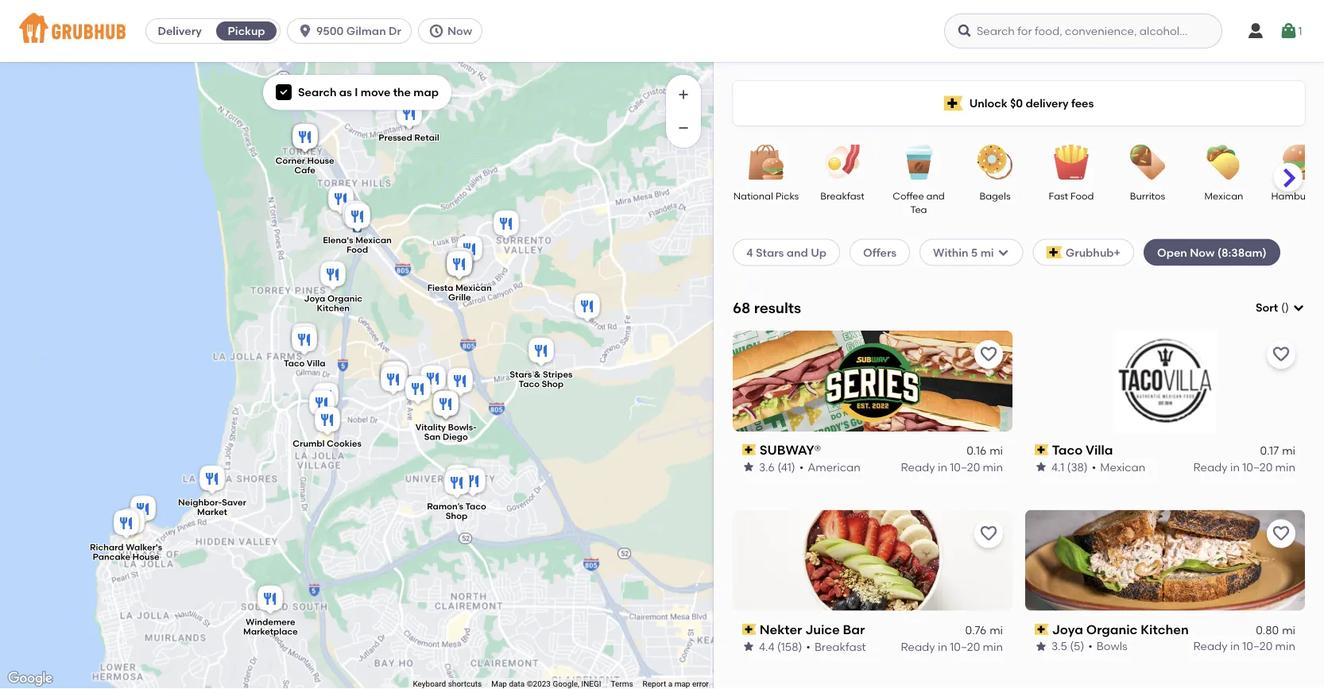 Task type: vqa. For each thing, say whether or not it's contained in the screenshot.
the bottom Breakfast
yes



Task type: locate. For each thing, give the bounding box(es) containing it.
joya up 3.5 (5)
[[1053, 622, 1084, 637]]

1 vertical spatial organic
[[1087, 622, 1138, 637]]

0.80 mi
[[1256, 624, 1296, 637]]

san
[[424, 432, 441, 443]]

min down 0.16 mi
[[983, 460, 1003, 474]]

svg image up the unlock
[[957, 23, 973, 39]]

1 horizontal spatial joya organic kitchen
[[1053, 622, 1189, 637]]

10–20 down 0.76
[[950, 640, 981, 653]]

marketplace
[[243, 627, 298, 637]]

0 vertical spatial now
[[448, 24, 472, 38]]

and left up
[[787, 246, 809, 259]]

1 horizontal spatial save this restaurant image
[[1272, 525, 1291, 544]]

coffee and tea
[[893, 190, 945, 215]]

windemere
[[246, 617, 295, 628]]

error
[[693, 680, 709, 689]]

• for joya organic kitchen
[[1089, 640, 1093, 653]]

min down 0.17 mi on the bottom right of page
[[1276, 460, 1296, 474]]

mexican for fiesta mexican grille
[[456, 283, 492, 293]]

coffee
[[893, 190, 925, 202]]

shop right & at the bottom of the page
[[542, 379, 564, 390]]

a
[[669, 680, 673, 689]]

carl's jr. image
[[457, 466, 489, 501]]

4 stars and up
[[747, 246, 827, 259]]

mexican image
[[1197, 145, 1252, 180]]

1 button
[[1280, 17, 1303, 45]]

shop down ramon's taco shop image on the bottom left of page
[[446, 511, 468, 522]]

kitchen
[[317, 303, 350, 314], [1141, 622, 1189, 637]]

0 vertical spatial map
[[414, 85, 439, 99]]

villa
[[307, 358, 326, 369], [1086, 442, 1114, 458]]

burritos image
[[1120, 145, 1176, 180]]

food down elena's mexican food 'image'
[[347, 244, 368, 255]]

now right dr
[[448, 24, 472, 38]]

stars left & at the bottom of the page
[[510, 369, 532, 380]]

ready in 10–20 min for subway®
[[901, 460, 1003, 474]]

utc liquor image
[[379, 359, 411, 394]]

2 save this restaurant image from the left
[[1272, 525, 1291, 544]]

star icon image left 4.1
[[1035, 461, 1048, 474]]

bar
[[843, 622, 865, 637]]

star icon image for nekter juice bar
[[743, 640, 755, 653]]

0 vertical spatial kitchen
[[317, 303, 350, 314]]

mexican down the keg n bottle (sorrento valley) image
[[456, 283, 492, 293]]

save this restaurant image for joya organic kitchen
[[1272, 525, 1291, 544]]

save this restaurant image up 'proceed'
[[980, 345, 999, 364]]

0.80
[[1256, 624, 1280, 637]]

1 vertical spatial house
[[133, 552, 159, 562]]

save this restaurant image
[[980, 345, 999, 364], [1272, 345, 1291, 364]]

delivery
[[1026, 96, 1069, 110]]

0 horizontal spatial stars
[[510, 369, 532, 380]]

breakfast image
[[815, 145, 871, 180]]

taco villa
[[1053, 442, 1114, 458]]

svg image inside 9500 gilman dr button
[[297, 23, 313, 39]]

0 vertical spatial villa
[[307, 358, 326, 369]]

bowls-
[[448, 422, 477, 433]]

organic down elena's mexican food
[[328, 293, 363, 304]]

stars & stripes taco shop image
[[526, 335, 557, 370]]

mi right 0.80
[[1283, 624, 1296, 637]]

subscription pass image left subway®
[[743, 445, 757, 456]]

shop inside taco villa stars & stripes taco shop
[[542, 379, 564, 390]]

the grill and deli image
[[491, 208, 522, 243]]

food
[[1071, 190, 1094, 202], [347, 244, 368, 255]]

grille
[[448, 292, 471, 303]]

house right pancake
[[133, 552, 159, 562]]

villa inside taco villa stars & stripes taco shop
[[307, 358, 326, 369]]

shake shack image
[[402, 373, 434, 408]]

pickup
[[228, 24, 265, 38]]

report a map error link
[[643, 680, 709, 689]]

house inside richard walker's pancake house
[[133, 552, 159, 562]]

0 vertical spatial joya
[[304, 293, 325, 304]]

picks
[[776, 190, 799, 202]]

subscription pass image
[[743, 445, 757, 456], [743, 624, 757, 635], [1035, 624, 1049, 635]]

mi right 0.76
[[990, 624, 1003, 637]]

pressed retail
[[379, 132, 440, 143]]

juice
[[806, 622, 840, 637]]

proceed
[[960, 419, 1006, 433]]

svg image left search
[[279, 88, 289, 97]]

0 horizontal spatial save this restaurant image
[[980, 525, 999, 544]]

1 horizontal spatial now
[[1190, 246, 1215, 259]]

bagels
[[980, 190, 1011, 202]]

subscription pass image for nekter juice bar
[[743, 624, 757, 635]]

0 horizontal spatial house
[[133, 552, 159, 562]]

svg image for 9500 gilman dr
[[297, 23, 313, 39]]

mexican inside fiesta mexican grille
[[456, 283, 492, 293]]

0.17 mi
[[1261, 444, 1296, 458]]

1 vertical spatial grubhub plus flag logo image
[[1047, 246, 1063, 259]]

taco down carl's jr. image
[[466, 501, 486, 512]]

cafe
[[294, 165, 316, 176]]

villa up • mexican
[[1086, 442, 1114, 458]]

0 vertical spatial organic
[[328, 293, 363, 304]]

svg image left 1 button on the top of page
[[1247, 21, 1266, 41]]

food right fast
[[1071, 190, 1094, 202]]

vitality bowls- san diego crumbl cookies
[[293, 422, 477, 449]]

svg image for now
[[428, 23, 444, 39]]

0 horizontal spatial villa
[[307, 358, 326, 369]]

fast food image
[[1044, 145, 1100, 180]]

1 vertical spatial food
[[347, 244, 368, 255]]

joya organic kitchen
[[304, 293, 363, 314], [1053, 622, 1189, 637]]

save this restaurant image
[[980, 525, 999, 544], [1272, 525, 1291, 544]]

min for subway®
[[983, 460, 1003, 474]]

save this restaurant image for subway®
[[980, 345, 999, 364]]

10–20 for nekter juice bar
[[950, 640, 981, 653]]

now right open on the right
[[1190, 246, 1215, 259]]

• right (5)
[[1089, 640, 1093, 653]]

2 save this restaurant image from the left
[[1272, 345, 1291, 364]]

save this restaurant image down (
[[1272, 345, 1291, 364]]

1 vertical spatial kitchen
[[1141, 622, 1189, 637]]

vitality bowls- san diego image
[[430, 388, 462, 423]]

grubhub plus flag logo image left the unlock
[[944, 96, 963, 111]]

villa for taco villa
[[1086, 442, 1114, 458]]

mexican down taco villa
[[1101, 460, 1146, 474]]

the coffee bean & tea leaf image
[[443, 462, 475, 497]]

1 save this restaurant image from the left
[[980, 345, 999, 364]]

4
[[747, 246, 754, 259]]

search
[[298, 85, 337, 99]]

grubhub plus flag logo image
[[944, 96, 963, 111], [1047, 246, 1063, 259]]

10–20 down 0.17
[[1243, 460, 1273, 474]]

breakfast
[[821, 190, 865, 202], [815, 640, 866, 653]]

10–20 for subway®
[[950, 460, 981, 474]]

68
[[733, 299, 751, 317]]

fiesta mexican grille image
[[444, 248, 475, 283]]

star icon image left 4.4
[[743, 640, 755, 653]]

ready in 10–20 min down 0.76
[[901, 640, 1003, 653]]

0 horizontal spatial save this restaurant image
[[980, 345, 999, 364]]

google,
[[553, 680, 580, 689]]

windemere marketplace
[[243, 617, 298, 637]]

0 horizontal spatial now
[[448, 24, 472, 38]]

1 vertical spatial shop
[[446, 511, 468, 522]]

save this restaurant button
[[975, 340, 1003, 369], [1267, 340, 1296, 369], [975, 520, 1003, 548], [1267, 520, 1296, 548]]

1 horizontal spatial stars
[[756, 246, 784, 259]]

park commons image
[[454, 233, 486, 268]]

0 vertical spatial shop
[[542, 379, 564, 390]]

joya up subway® icon
[[304, 293, 325, 304]]

star icon image left 3.6
[[743, 461, 755, 474]]

in for taco villa
[[1231, 460, 1240, 474]]

report a map error
[[643, 680, 709, 689]]

4.1
[[1052, 460, 1065, 474]]

mi right 0.17
[[1283, 444, 1296, 458]]

0 vertical spatial joya organic kitchen
[[304, 293, 363, 314]]

mi right the 0.16
[[990, 444, 1003, 458]]

grubhub+
[[1066, 246, 1121, 259]]

star icon image
[[743, 461, 755, 474], [1035, 461, 1048, 474], [743, 640, 755, 653], [1035, 640, 1048, 653]]

villa down subway® icon
[[307, 358, 326, 369]]

svg image
[[1280, 21, 1299, 41], [297, 23, 313, 39], [428, 23, 444, 39]]

0 vertical spatial grubhub plus flag logo image
[[944, 96, 963, 111]]

1 horizontal spatial grubhub plus flag logo image
[[1047, 246, 1063, 259]]

mi right 5
[[981, 246, 994, 259]]

delivery button
[[146, 18, 213, 44]]

in for nekter juice bar
[[938, 640, 948, 653]]

house right corner
[[307, 155, 334, 166]]

ready in 10–20 min down 0.80
[[1194, 640, 1296, 653]]

5
[[972, 246, 978, 259]]

elixir espresso & wine bar image
[[116, 506, 148, 541]]

proceed to checkout button
[[911, 412, 1124, 440]]

keg n bottle (sorrento valley) image
[[444, 245, 476, 280]]

fast food
[[1049, 190, 1094, 202]]

subterranean coffee image
[[127, 493, 159, 528]]

corner
[[276, 155, 305, 166]]

1 save this restaurant image from the left
[[980, 525, 999, 544]]

elena's
[[323, 235, 353, 246]]

1 horizontal spatial map
[[675, 680, 691, 689]]

ready for nekter juice bar
[[901, 640, 936, 653]]

min down 0.76 mi
[[983, 640, 1003, 653]]

0 vertical spatial food
[[1071, 190, 1094, 202]]

caliente mexican food image
[[289, 121, 321, 156]]

1 horizontal spatial svg image
[[428, 23, 444, 39]]

1 vertical spatial joya organic kitchen
[[1053, 622, 1189, 637]]

map right a
[[675, 680, 691, 689]]

joya organic kitchen inside map region
[[304, 293, 363, 314]]

mi for juice
[[990, 624, 1003, 637]]

stars inside taco villa stars & stripes taco shop
[[510, 369, 532, 380]]

mexican down sorrento deli mart image
[[356, 235, 392, 246]]

svg image
[[1247, 21, 1266, 41], [957, 23, 973, 39], [279, 88, 289, 97], [998, 246, 1010, 259], [1293, 302, 1306, 314]]

ready in 10–20 min for joya organic kitchen
[[1194, 640, 1296, 653]]

richard walker's pancake house
[[90, 542, 162, 562]]

none field containing sort
[[1256, 300, 1306, 316]]

1 horizontal spatial house
[[307, 155, 334, 166]]

• right (41)
[[800, 460, 804, 474]]

and up tea on the top right of the page
[[927, 190, 945, 202]]

map
[[414, 85, 439, 99], [675, 680, 691, 689]]

crumbl cookies image
[[312, 404, 344, 439]]

1 vertical spatial map
[[675, 680, 691, 689]]

min down 0.80 mi
[[1276, 640, 1296, 653]]

ready in 10–20 min down 0.17
[[1194, 460, 1296, 474]]

svg image inside now button
[[428, 23, 444, 39]]

kitchen down joya organic kitchen icon
[[317, 303, 350, 314]]

0 horizontal spatial kitchen
[[317, 303, 350, 314]]

0 horizontal spatial svg image
[[297, 23, 313, 39]]

elena's mexican food image
[[342, 201, 374, 236]]

and inside coffee and tea
[[927, 190, 945, 202]]

stars right 4
[[756, 246, 784, 259]]

68 results
[[733, 299, 802, 317]]

in for subway®
[[938, 460, 948, 474]]

fiesta mexican grille
[[428, 283, 492, 303]]

burritos
[[1131, 190, 1166, 202]]

svg image inside 1 button
[[1280, 21, 1299, 41]]

breakfast down breakfast image
[[821, 190, 865, 202]]

0 vertical spatial and
[[927, 190, 945, 202]]

save this restaurant button for joya organic kitchen
[[1267, 520, 1296, 548]]

1 vertical spatial now
[[1190, 246, 1215, 259]]

open now (8:38am)
[[1158, 246, 1267, 259]]

1 horizontal spatial villa
[[1086, 442, 1114, 458]]

• breakfast
[[807, 640, 866, 653]]

0 vertical spatial house
[[307, 155, 334, 166]]

None field
[[1256, 300, 1306, 316]]

national picks image
[[739, 145, 794, 180]]

• right (38)
[[1092, 460, 1097, 474]]

breakfast down bar
[[815, 640, 866, 653]]

saver
[[222, 497, 246, 508]]

min for taco villa
[[1276, 460, 1296, 474]]

0 horizontal spatial joya organic kitchen
[[304, 293, 363, 314]]

min
[[983, 460, 1003, 474], [1276, 460, 1296, 474], [983, 640, 1003, 653], [1276, 640, 1296, 653]]

ready for taco villa
[[1194, 460, 1228, 474]]

1 vertical spatial and
[[787, 246, 809, 259]]

1 horizontal spatial joya
[[1053, 622, 1084, 637]]

0 horizontal spatial organic
[[328, 293, 363, 304]]

joya organic kitchen up bowls
[[1053, 622, 1189, 637]]

&
[[534, 369, 541, 380]]

0 horizontal spatial and
[[787, 246, 809, 259]]

tea
[[911, 204, 928, 215]]

• down nekter juice bar
[[807, 640, 811, 653]]

villa for taco villa stars & stripes taco shop
[[307, 358, 326, 369]]

0 vertical spatial breakfast
[[821, 190, 865, 202]]

0 vertical spatial stars
[[756, 246, 784, 259]]

0 horizontal spatial shop
[[446, 511, 468, 522]]

bottlecraft (sorrento valley) image
[[325, 183, 357, 218]]

grubhub plus flag logo image left grubhub+
[[1047, 246, 1063, 259]]

map right "the"
[[414, 85, 439, 99]]

1 horizontal spatial and
[[927, 190, 945, 202]]

1 vertical spatial villa
[[1086, 442, 1114, 458]]

kitchen inside 'joya organic kitchen'
[[317, 303, 350, 314]]

10–20 down the 0.16
[[950, 460, 981, 474]]

subscription pass image right 0.76 mi
[[1035, 624, 1049, 635]]

organic up bowls
[[1087, 622, 1138, 637]]

svg image right )
[[1293, 302, 1306, 314]]

save this restaurant button for taco villa
[[1267, 340, 1296, 369]]

1 horizontal spatial shop
[[542, 379, 564, 390]]

4.4
[[759, 640, 775, 653]]

•
[[800, 460, 804, 474], [1092, 460, 1097, 474], [807, 640, 811, 653], [1089, 640, 1093, 653]]

0 horizontal spatial map
[[414, 85, 439, 99]]

10–20 down 0.80
[[1243, 640, 1273, 653]]

1 horizontal spatial save this restaurant image
[[1272, 345, 1291, 364]]

vitality
[[416, 422, 446, 433]]

0 horizontal spatial food
[[347, 244, 368, 255]]

1 vertical spatial stars
[[510, 369, 532, 380]]

mexican inside elena's mexican food
[[356, 235, 392, 246]]

kitchen down joya organic kitchen logo
[[1141, 622, 1189, 637]]

0 horizontal spatial joya
[[304, 293, 325, 304]]

(
[[1282, 301, 1286, 315]]

2 horizontal spatial svg image
[[1280, 21, 1299, 41]]

joya organic kitchen up subway® icon
[[304, 293, 363, 314]]

shop
[[542, 379, 564, 390], [446, 511, 468, 522]]

star icon image left 3.5
[[1035, 640, 1048, 653]]

subscription pass image left the nekter
[[743, 624, 757, 635]]

0 horizontal spatial grubhub plus flag logo image
[[944, 96, 963, 111]]

taco down subway® icon
[[284, 358, 305, 369]]

creative deli image
[[572, 291, 604, 326]]

minus icon image
[[676, 120, 692, 136]]

ready in 10–20 min down the 0.16
[[901, 460, 1003, 474]]

walker's
[[126, 542, 162, 553]]



Task type: describe. For each thing, give the bounding box(es) containing it.
corner house cafe image
[[289, 121, 321, 156]]

nekter juice bar logo image
[[733, 510, 1013, 611]]

neighbor-saver market image
[[196, 463, 228, 498]]

bj's restaurant & brewhouse image
[[306, 388, 338, 423]]

terms link
[[611, 680, 633, 689]]

house inside corner house cafe
[[307, 155, 334, 166]]

joya inside 'joya organic kitchen'
[[304, 293, 325, 304]]

3.6
[[759, 460, 775, 474]]

neighbor-saver market
[[178, 497, 246, 518]]

food inside elena's mexican food
[[347, 244, 368, 255]]

national picks
[[734, 190, 799, 202]]

1 vertical spatial breakfast
[[815, 640, 866, 653]]

1 horizontal spatial kitchen
[[1141, 622, 1189, 637]]

unlock
[[970, 96, 1008, 110]]

market
[[197, 507, 227, 518]]

results
[[754, 299, 802, 317]]

subscription pass image
[[1035, 445, 1049, 456]]

hamburger
[[1272, 190, 1325, 202]]

0.16 mi
[[967, 444, 1003, 458]]

crumbl
[[293, 438, 325, 449]]

richard walker's pancake house image
[[111, 508, 142, 543]]

checkered churros image
[[378, 359, 409, 394]]

min for nekter juice bar
[[983, 640, 1003, 653]]

ramon's taco shop
[[427, 501, 486, 522]]

taco villa stars & stripes taco shop
[[284, 358, 573, 390]]

search as i move the map
[[298, 85, 439, 99]]

min for joya organic kitchen
[[1276, 640, 1296, 653]]

(158)
[[778, 640, 803, 653]]

joya organic kitchen logo image
[[1026, 510, 1306, 611]]

10–20 for taco villa
[[1243, 460, 1273, 474]]

0.76 mi
[[966, 624, 1003, 637]]

richard
[[90, 542, 124, 553]]

Search for food, convenience, alcohol... search field
[[945, 14, 1223, 49]]

save this restaurant button for nekter juice bar
[[975, 520, 1003, 548]]

bowls
[[1097, 640, 1128, 653]]

pickup button
[[213, 18, 280, 44]]

9500 gilman dr
[[317, 24, 401, 38]]

map region
[[0, 0, 872, 689]]

dr
[[389, 24, 401, 38]]

unlock $0 delivery fees
[[970, 96, 1094, 110]]

in for joya organic kitchen
[[1231, 640, 1240, 653]]

retail
[[415, 132, 440, 143]]

fees
[[1072, 96, 1094, 110]]

subway® logo image
[[733, 331, 1013, 432]]

map data ©2023 google, inegi
[[492, 680, 602, 689]]

shop inside ramon's taco shop
[[446, 511, 468, 522]]

earlybird breakfast burrito image
[[378, 358, 410, 393]]

• for nekter juice bar
[[807, 640, 811, 653]]

mexican for elena's mexican food
[[356, 235, 392, 246]]

stripes
[[543, 369, 573, 380]]

ready for joya organic kitchen
[[1194, 640, 1228, 653]]

subscription pass image for joya organic kitchen
[[1035, 624, 1049, 635]]

1 horizontal spatial food
[[1071, 190, 1094, 202]]

map
[[492, 680, 507, 689]]

fiesta
[[428, 283, 454, 293]]

now button
[[418, 18, 489, 44]]

national
[[734, 190, 774, 202]]

taco left stripes
[[519, 379, 540, 390]]

cookies
[[327, 438, 362, 449]]

keyboard
[[413, 680, 446, 689]]

fast
[[1049, 190, 1069, 202]]

save this restaurant image for taco villa
[[1272, 345, 1291, 364]]

neighbor-
[[178, 497, 222, 508]]

taco inside ramon's taco shop
[[466, 501, 486, 512]]

open
[[1158, 246, 1188, 259]]

google image
[[4, 669, 56, 689]]

as
[[339, 85, 352, 99]]

data
[[509, 680, 525, 689]]

main navigation navigation
[[0, 0, 1325, 62]]

0.16
[[967, 444, 987, 458]]

save this restaurant image for nekter juice bar
[[980, 525, 999, 544]]

1
[[1299, 24, 1303, 38]]

star icon image for joya organic kitchen
[[1035, 640, 1048, 653]]

mi for organic
[[1283, 624, 1296, 637]]

• mexican
[[1092, 460, 1146, 474]]

dot & dough image
[[444, 248, 475, 283]]

pressed retail image
[[394, 98, 425, 133]]

taco villa logo image
[[1115, 331, 1216, 432]]

svg image right 5
[[998, 246, 1010, 259]]

nekter juice bar image
[[310, 380, 342, 415]]

$0
[[1011, 96, 1023, 110]]

subscription pass image for subway®
[[743, 445, 757, 456]]

i
[[355, 85, 358, 99]]

ready in 10–20 min for nekter juice bar
[[901, 640, 1003, 653]]

corner bakery image
[[417, 363, 449, 398]]

sort
[[1256, 301, 1279, 315]]

)
[[1286, 301, 1290, 315]]

offers
[[864, 246, 897, 259]]

diego
[[443, 432, 468, 443]]

within
[[934, 246, 969, 259]]

sorrento deli mart image
[[340, 198, 371, 233]]

up
[[811, 246, 827, 259]]

ready for subway®
[[901, 460, 936, 474]]

within 5 mi
[[934, 246, 994, 259]]

• bowls
[[1089, 640, 1128, 653]]

elena's mexican food
[[323, 235, 392, 255]]

sort ( )
[[1256, 301, 1290, 315]]

4.1 (38)
[[1052, 460, 1088, 474]]

3.5 (5)
[[1052, 640, 1085, 653]]

• for subway®
[[800, 460, 804, 474]]

pancake
[[93, 552, 130, 562]]

bagels image
[[968, 145, 1023, 180]]

ramon's
[[427, 501, 464, 512]]

save this restaurant button for subway®
[[975, 340, 1003, 369]]

cote d' azur image
[[430, 388, 462, 423]]

the
[[393, 85, 411, 99]]

mexican for • mexican
[[1101, 460, 1146, 474]]

taco up 4.1 (38)
[[1053, 442, 1083, 458]]

0.76
[[966, 624, 987, 637]]

organic inside 'joya organic kitchen'
[[328, 293, 363, 304]]

mexican down the mexican image
[[1205, 190, 1244, 202]]

star icon image for taco villa
[[1035, 461, 1048, 474]]

subway® image
[[289, 321, 320, 356]]

svg image for 1
[[1280, 21, 1299, 41]]

• for taco villa
[[1092, 460, 1097, 474]]

crossroads deli image
[[444, 365, 476, 400]]

1 vertical spatial joya
[[1053, 622, 1084, 637]]

subway®
[[760, 442, 821, 458]]

9500
[[317, 24, 344, 38]]

delivery
[[158, 24, 202, 38]]

report
[[643, 680, 667, 689]]

checkout
[[1023, 419, 1076, 433]]

mi for villa
[[1283, 444, 1296, 458]]

grubhub plus flag logo image for unlock $0 delivery fees
[[944, 96, 963, 111]]

star icon image for subway®
[[743, 461, 755, 474]]

now inside now button
[[448, 24, 472, 38]]

ramon's taco shop image
[[441, 467, 473, 502]]

grubhub plus flag logo image for grubhub+
[[1047, 246, 1063, 259]]

plus icon image
[[676, 87, 692, 103]]

rubicon deli (la jolla) image
[[378, 364, 409, 399]]

3.6 (41)
[[759, 460, 796, 474]]

coffee and tea image
[[891, 145, 947, 180]]

american
[[808, 460, 861, 474]]

ready in 10–20 min for taco villa
[[1194, 460, 1296, 474]]

1 horizontal spatial organic
[[1087, 622, 1138, 637]]

taco villa image
[[289, 324, 320, 359]]

move
[[361, 85, 391, 99]]

windemere marketplace image
[[254, 583, 286, 618]]

keyboard shortcuts
[[413, 680, 482, 689]]

hamburgers image
[[1273, 145, 1325, 180]]

3.5
[[1052, 640, 1068, 653]]

inegi
[[582, 680, 602, 689]]

proceed to checkout
[[960, 419, 1076, 433]]

nekter juice bar
[[760, 622, 865, 637]]

10–20 for joya organic kitchen
[[1243, 640, 1273, 653]]

joya organic kitchen image
[[317, 259, 349, 294]]

4.4 (158)
[[759, 640, 803, 653]]

shortcuts
[[448, 680, 482, 689]]



